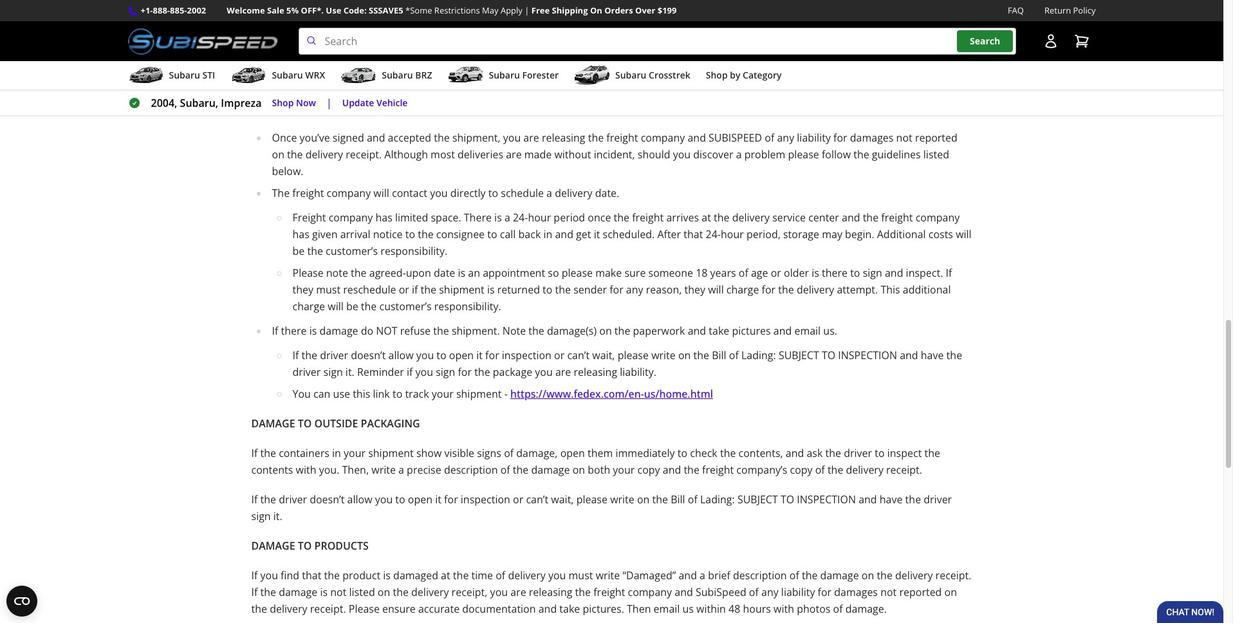 Task type: locate. For each thing, give the bounding box(es) containing it.
1 vertical spatial has
[[293, 227, 310, 241]]

1 vertical spatial charge
[[293, 299, 325, 314]]

1 horizontal spatial that
[[684, 227, 703, 241]]

write for if the driver doesn't allow you to open it for inspection or can't wait, please write on the bill of lading: subject to inspection and have the driver sign it. reminder if you sign for the package you are releasing liability.
[[652, 348, 676, 363]]

0 horizontal spatial at
[[441, 568, 450, 583]]

once
[[251, 5, 279, 19]]

wait, for if the driver doesn't allow you to open it for inspection or can't wait, please write on the bill of lading: subject to inspection and have the driver sign it. reminder if you sign for the package you are releasing liability.
[[592, 348, 615, 363]]

damage.
[[846, 602, 887, 616]]

0 horizontal spatial listed
[[349, 585, 375, 599]]

have inside if the driver doesn't allow you to open it for inspection or can't wait, please write on the bill of lading: subject to inspection and have the driver sign it.
[[880, 493, 903, 507]]

0 horizontal spatial allow
[[347, 493, 372, 507]]

be down reschedule
[[346, 299, 358, 314]]

additional
[[903, 283, 951, 297]]

shop inside dropdown button
[[706, 69, 728, 81]]

0 vertical spatial take
[[709, 324, 730, 338]]

of
[[700, 68, 709, 82], [456, 84, 465, 99], [897, 84, 907, 99], [294, 101, 304, 115], [765, 131, 775, 145], [739, 266, 749, 280], [729, 348, 739, 363], [504, 446, 514, 460], [501, 463, 510, 477], [815, 463, 825, 477], [688, 493, 698, 507], [496, 568, 505, 583], [790, 568, 799, 583], [749, 585, 759, 599], [833, 602, 843, 616]]

freight inside when your ltl truck shipment leaves our warehouse, you will receive an email with pictures of your shipment and important deliver information. attached to this email you will find images of your package(s). it is extremely important to check your freight for shortages or any signs of damage at the time of delivery (use the images to compare).
[[736, 84, 768, 99]]

not right 'do'
[[376, 324, 398, 338]]

subispeed logo image
[[128, 28, 278, 55]]

by
[[730, 69, 741, 81]]

freight up freight
[[292, 186, 324, 200]]

signed
[[333, 131, 364, 145]]

2002
[[187, 5, 206, 16]]

in inside if the containers in your shipment show visible signs of damage, open them immediately to check the contents, and ask the driver to inspect the contents with you. then, write a precise description of the damage on both your copy and the freight company's copy of the delivery receipt.
[[332, 446, 341, 460]]

vehicle
[[377, 96, 408, 109]]

delivery inside when your ltl truck shipment leaves our warehouse, you will receive an email with pictures of your shipment and important deliver information. attached to this email you will find images of your package(s). it is extremely important to check your freight for shortages or any signs of damage at the time of delivery (use the images to compare).
[[306, 101, 344, 115]]

or inside if the driver doesn't allow you to open it for inspection or can't wait, please write on the bill of lading: subject to inspection and have the driver sign it. reminder if you sign for the package you are releasing liability.
[[554, 348, 565, 363]]

sign up attempt.
[[863, 266, 882, 280]]

with right email
[[635, 68, 656, 82]]

it for if the driver doesn't allow you to open it for inspection or can't wait, please write on the bill of lading: subject to inspection and have the driver sign it. reminder if you sign for the package you are releasing liability.
[[477, 348, 483, 363]]

follow
[[822, 147, 851, 162]]

please inside if the driver doesn't allow you to open it for inspection or can't wait, please write on the bill of lading: subject to inspection and have the driver sign it.
[[577, 493, 608, 507]]

for inside the once you've signed and accepted the shipment, you are releasing the freight company and subispeed of any liability for damages not reported on the delivery receipt. although most deliveries are made without incident, should you discover a problem please follow the guidelines listed below.
[[834, 131, 848, 145]]

button image
[[1043, 34, 1059, 49]]

releasing up documentation
[[529, 585, 573, 599]]

doesn't for if the driver doesn't allow you to open it for inspection or can't wait, please write on the bill of lading: subject to inspection and have the driver sign it. reminder if you sign for the package you are releasing liability.
[[351, 348, 386, 363]]

company
[[641, 131, 685, 145], [327, 186, 371, 200], [329, 211, 373, 225], [916, 211, 960, 225], [628, 585, 672, 599]]

1 vertical spatial open
[[560, 446, 585, 460]]

wait, inside if the driver doesn't allow you to open it for inspection or can't wait, please write on the bill of lading: subject to inspection and have the driver sign it.
[[551, 493, 574, 507]]

open inside if the containers in your shipment show visible signs of damage, open them immediately to check the contents, and ask the driver to inspect the contents with you. then, write a precise description of the damage on both your copy and the freight company's copy of the delivery receipt.
[[560, 446, 585, 460]]

bill inside if the driver doesn't allow you to open it for inspection or can't wait, please write on the bill of lading: subject to inspection and have the driver sign it. reminder if you sign for the package you are releasing liability.
[[712, 348, 727, 363]]

signs inside when your ltl truck shipment leaves our warehouse, you will receive an email with pictures of your shipment and important deliver information. attached to this email you will find images of your package(s). it is extremely important to check your freight for shortages or any signs of damage at the time of delivery (use the images to compare).
[[870, 84, 894, 99]]

2 freight from the left
[[704, 5, 745, 19]]

write right then,
[[372, 463, 396, 477]]

take down years
[[709, 324, 730, 338]]

damaged
[[393, 568, 438, 583]]

email inside when your ltl truck shipment leaves our warehouse, you will receive an email with pictures of your shipment and important deliver information. attached to this email you will find images of your package(s). it is extremely important to check your freight for shortages or any signs of damage at the time of delivery (use the images to compare).
[[330, 84, 356, 99]]

write inside if the driver doesn't allow you to open it for inspection or can't wait, please write on the bill of lading: subject to inspection and have the driver sign it.
[[610, 493, 635, 507]]

are up the made
[[524, 131, 539, 145]]

for up follow on the top of page
[[834, 131, 848, 145]]

us.
[[824, 324, 837, 338]]

a left brief
[[700, 568, 706, 583]]

subaru left sti
[[169, 69, 200, 81]]

and
[[360, 5, 381, 19], [800, 5, 822, 19]]

1 horizontal spatial in
[[544, 227, 553, 241]]

lading: inside if the driver doesn't allow you to open it for inspection or can't wait, please write on the bill of lading: subject to inspection and have the driver sign it. reminder if you sign for the package you are releasing liability.
[[742, 348, 776, 363]]

open down shipment.
[[449, 348, 474, 363]]

the right $199
[[682, 5, 701, 19]]

2 horizontal spatial with
[[774, 602, 794, 616]]

copy down immediately
[[638, 463, 660, 477]]

0 vertical spatial pictures
[[658, 68, 697, 82]]

reminder
[[357, 365, 404, 379]]

any inside please note the agreed-upon date is an appointment so please make sure someone 18 years of age or older is there to sign and inspect. if they must reschedule or if the shipment is returned to the sender for any reason, they will charge for the delivery attempt. this additional charge will be the customer's responsibility.
[[626, 283, 643, 297]]

freight up contents
[[704, 5, 745, 19]]

sale
[[267, 5, 284, 16]]

subaru,
[[180, 96, 218, 110]]

if you find that the product is damaged at the time of delivery you must write "damaged" and a brief description of the damage on the delivery receipt. if the damage is not listed on the delivery receipt, you are releasing the freight company and subispeed of any liability for damages not reported on the delivery receipt. please ensure accurate documentation and take pictures. then email us within 48 hours with photos of damage.
[[251, 568, 972, 616]]

|
[[525, 5, 529, 16], [326, 96, 332, 110]]

0 vertical spatial there
[[822, 266, 848, 280]]

1 horizontal spatial it.
[[346, 365, 355, 379]]

reported inside the once you've signed and accepted the shipment, you are releasing the freight company and subispeed of any liability for damages not reported on the delivery receipt. although most deliveries are made without incident, should you discover a problem please follow the guidelines listed below.
[[915, 131, 958, 145]]

will right costs
[[956, 227, 972, 241]]

0 horizontal spatial outside
[[315, 417, 358, 431]]

company inside the once you've signed and accepted the shipment, you are releasing the freight company and subispeed of any liability for damages not reported on the delivery receipt. although most deliveries are made without incident, should you discover a problem please follow the guidelines listed below.
[[641, 131, 685, 145]]

2 copy from the left
[[790, 463, 813, 477]]

for up package
[[485, 348, 499, 363]]

the down for
[[251, 38, 270, 52]]

is inside freight company has limited space. there is a 24-hour period once the freight arrives at the delivery service center and the freight company has given arrival notice to the consignee to call back in and get it scheduled. after that 24-hour period, storage may begin. additional costs will be the customer's responsibility.
[[494, 211, 502, 225]]

company
[[748, 5, 798, 19]]

subispeed inside the once you've signed and accepted a truck freight shipment, you are releasing the freight company and subispeed of any liability for damages not reported on the delivery receipt. it is important to inspect the contents of the shipment even if the outside of the box(es) show no visible signs of damage!
[[825, 5, 878, 19]]

package
[[493, 365, 532, 379]]

0 horizontal spatial doesn't
[[310, 493, 345, 507]]

time up receipt,
[[472, 568, 493, 583]]

an inside when your ltl truck shipment leaves our warehouse, you will receive an email with pictures of your shipment and important deliver information. attached to this email you will find images of your package(s). it is extremely important to check your freight for shortages or any signs of damage at the time of delivery (use the images to compare).
[[592, 68, 604, 82]]

1 vertical spatial inspection
[[797, 493, 856, 507]]

someone
[[649, 266, 693, 280]]

for down visible
[[444, 493, 458, 507]]

0 horizontal spatial bill
[[671, 493, 685, 507]]

can't for if the driver doesn't allow you to open it for inspection or can't wait, please write on the bill of lading: subject to inspection and have the driver sign it. reminder if you sign for the package you are releasing liability.
[[567, 348, 590, 363]]

inspection inside if the driver doesn't allow you to open it for inspection or can't wait, please write on the bill of lading: subject to inspection and have the driver sign it.
[[797, 493, 856, 507]]

an up extremely
[[592, 68, 604, 82]]

accepted
[[384, 5, 434, 19]]

1 vertical spatial doesn't
[[310, 493, 345, 507]]

if for if you find that the product is damaged at the time of delivery you must write "damaged" and a brief description of the damage on the delivery receipt. if the damage is not listed on the delivery receipt, you are releasing the freight company and subispeed of any liability for damages not reported on the delivery receipt. please ensure accurate documentation and take pictures. then email us within 48 hours with photos of damage.
[[251, 568, 258, 583]]

1 vertical spatial 24-
[[706, 227, 721, 241]]

compare).
[[437, 101, 486, 115]]

refuse
[[400, 324, 431, 338]]

releasing up without
[[542, 131, 586, 145]]

consignee
[[436, 227, 485, 241]]

and inside please note the agreed-upon date is an appointment so please make sure someone 18 years of age or older is there to sign and inspect. if they must reschedule or if the shipment is returned to the sender for any reason, they will charge for the delivery attempt. this additional charge will be the customer's responsibility.
[[885, 266, 903, 280]]

1 horizontal spatial charge
[[727, 283, 759, 297]]

0 horizontal spatial have
[[880, 493, 903, 507]]

0 horizontal spatial |
[[326, 96, 332, 110]]

2 horizontal spatial it
[[594, 227, 600, 241]]

(use
[[347, 101, 367, 115]]

inspection inside if the driver doesn't allow you to open it for inspection or can't wait, please write on the bill of lading: subject to inspection and have the driver sign it. reminder if you sign for the package you are releasing liability.
[[838, 348, 897, 363]]

damage for damage to outside packaging
[[251, 417, 295, 431]]

has down freight
[[293, 227, 310, 241]]

0 horizontal spatial wait,
[[551, 493, 574, 507]]

take inside if you find that the product is damaged at the time of delivery you must write "damaged" and a brief description of the damage on the delivery receipt. if the damage is not listed on the delivery receipt, you are releasing the freight company and subispeed of any liability for damages not reported on the delivery receipt. please ensure accurate documentation and take pictures. then email us within 48 hours with photos of damage.
[[560, 602, 580, 616]]

check inside if the containers in your shipment show visible signs of damage, open them immediately to check the contents, and ask the driver to inspect the contents with you. then, write a precise description of the damage on both your copy and the freight company's copy of the delivery receipt.
[[690, 446, 718, 460]]

receipt. inside the once you've signed and accepted the shipment, you are releasing the freight company and subispeed of any liability for damages not reported on the delivery receipt. although most deliveries are made without incident, should you discover a problem please follow the guidelines listed below.
[[346, 147, 382, 162]]

damage left 'do'
[[320, 324, 358, 338]]

must up the pictures.
[[569, 568, 593, 583]]

2 subaru from the left
[[272, 69, 303, 81]]

restrictions
[[434, 5, 480, 16]]

0 vertical spatial liability
[[797, 131, 831, 145]]

this down wrx
[[310, 84, 327, 99]]

has
[[376, 211, 393, 225], [293, 227, 310, 241]]

damage!
[[452, 38, 497, 52]]

it for if the driver doesn't allow you to open it for inspection or can't wait, please write on the bill of lading: subject to inspection and have the driver sign it.
[[435, 493, 442, 507]]

1 vertical spatial wait,
[[551, 493, 574, 507]]

is right it
[[558, 84, 565, 99]]

do
[[361, 324, 373, 338]]

any
[[897, 5, 917, 19]]

check down crosstrek at the right of page
[[682, 84, 709, 99]]

signs right visible
[[477, 446, 501, 460]]

allow down then,
[[347, 493, 372, 507]]

if inside please note the agreed-upon date is an appointment so please make sure someone 18 years of age or older is there to sign and inspect. if they must reschedule or if the shipment is returned to the sender for any reason, they will charge for the delivery attempt. this additional charge will be the customer's responsibility.
[[412, 283, 418, 297]]

images down our
[[419, 84, 453, 99]]

email right then
[[654, 602, 680, 616]]

please down product
[[349, 602, 380, 616]]

have inside if the driver doesn't allow you to open it for inspection or can't wait, please write on the bill of lading: subject to inspection and have the driver sign it. reminder if you sign for the package you are releasing liability.
[[921, 348, 944, 363]]

for down age
[[762, 283, 776, 297]]

1 horizontal spatial they
[[685, 283, 706, 297]]

listed inside if you find that the product is damaged at the time of delivery you must write "damaged" and a brief description of the damage on the delivery receipt. if the damage is not listed on the delivery receipt, you are releasing the freight company and subispeed of any liability for damages not reported on the delivery receipt. please ensure accurate documentation and take pictures. then email us within 48 hours with photos of damage.
[[349, 585, 375, 599]]

can't down the damage,
[[526, 493, 549, 507]]

0 vertical spatial can't
[[567, 348, 590, 363]]

if inside if the driver doesn't allow you to open it for inspection or can't wait, please write on the bill of lading: subject to inspection and have the driver sign it. reminder if you sign for the package you are releasing liability.
[[407, 365, 413, 379]]

find down damage to products
[[281, 568, 299, 583]]

an
[[592, 68, 604, 82], [468, 266, 480, 280]]

damage for damage to products
[[251, 539, 295, 553]]

inspection down visible
[[461, 493, 510, 507]]

search button
[[957, 30, 1013, 52]]

open down precise
[[408, 493, 433, 507]]

0 horizontal spatial that
[[302, 568, 321, 583]]

1 horizontal spatial 24-
[[706, 227, 721, 241]]

show
[[416, 446, 442, 460]]

1 horizontal spatial allow
[[389, 348, 414, 363]]

for up photos
[[818, 585, 832, 599]]

with inside if you find that the product is damaged at the time of delivery you must write "damaged" and a brief description of the damage on the delivery receipt. if the damage is not listed on the delivery receipt, you are releasing the freight company and subispeed of any liability for damages not reported on the delivery receipt. please ensure accurate documentation and take pictures. then email us within 48 hours with photos of damage.
[[774, 602, 794, 616]]

subispeed inside the once you've signed and accepted the shipment, you are releasing the freight company and subispeed of any liability for damages not reported on the delivery receipt. although most deliveries are made without incident, should you discover a problem please follow the guidelines listed below.
[[709, 131, 762, 145]]

24- up 'back'
[[513, 211, 528, 225]]

at inside freight company has limited space. there is a 24-hour period once the freight arrives at the delivery service center and the freight company has given arrival notice to the consignee to call back in and get it scheduled. after that 24-hour period, storage may begin. additional costs will be the customer's responsibility.
[[702, 211, 711, 225]]

2 vertical spatial open
[[408, 493, 433, 507]]

0 vertical spatial releasing
[[542, 131, 586, 145]]

doesn't inside if the driver doesn't allow you to open it for inspection or can't wait, please write on the bill of lading: subject to inspection and have the driver sign it. reminder if you sign for the package you are releasing liability.
[[351, 348, 386, 363]]

receipt.
[[346, 147, 382, 162], [886, 463, 922, 477], [936, 568, 972, 583], [310, 602, 346, 616]]

in up 'you.'
[[332, 446, 341, 460]]

wrx
[[305, 69, 325, 81]]

not
[[325, 21, 346, 35], [376, 324, 398, 338]]

can't for if the driver doesn't allow you to open it for inspection or can't wait, please write on the bill of lading: subject to inspection and have the driver sign it.
[[526, 493, 549, 507]]

check left contents,
[[690, 446, 718, 460]]

1 vertical spatial |
[[326, 96, 332, 110]]

packaging
[[361, 417, 420, 431]]

on
[[590, 5, 602, 16]]

3 subaru from the left
[[382, 69, 413, 81]]

0 vertical spatial wait,
[[592, 348, 615, 363]]

a right schedule
[[547, 186, 552, 200]]

will left contact
[[374, 186, 389, 200]]

5 subaru from the left
[[615, 69, 647, 81]]

1 horizontal spatial signs
[[870, 84, 894, 99]]

delivery inside freight company has limited space. there is a 24-hour period once the freight arrives at the delivery service center and the freight company has given arrival notice to the consignee to call back in and get it scheduled. after that 24-hour period, storage may begin. additional costs will be the customer's responsibility.
[[732, 211, 770, 225]]

damages up guidelines
[[850, 131, 894, 145]]

for down make
[[610, 283, 624, 297]]

freight up receipt.
[[481, 5, 522, 19]]

find inside if you find that the product is damaged at the time of delivery you must write "damaged" and a brief description of the damage on the delivery receipt. if the damage is not listed on the delivery receipt, you are releasing the freight company and subispeed of any liability for damages not reported on the delivery receipt. please ensure accurate documentation and take pictures. then email us within 48 hours with photos of damage.
[[281, 568, 299, 583]]

must inside if you find that the product is damaged at the time of delivery you must write "damaged" and a brief description of the damage on the delivery receipt. if the damage is not listed on the delivery receipt, you are releasing the freight company and subispeed of any liability for damages not reported on the delivery receipt. please ensure accurate documentation and take pictures. then email us within 48 hours with photos of damage.
[[569, 568, 593, 583]]

1 damage from the top
[[251, 417, 295, 431]]

2 horizontal spatial at
[[951, 84, 960, 99]]

note
[[503, 324, 526, 338]]

the
[[272, 186, 290, 200]]

wait, inside if the driver doesn't allow you to open it for inspection or can't wait, please write on the bill of lading: subject to inspection and have the driver sign it. reminder if you sign for the package you are releasing liability.
[[592, 348, 615, 363]]

box(es)
[[273, 38, 311, 52]]

call
[[500, 227, 516, 241]]

age
[[751, 266, 768, 280]]

0 horizontal spatial important
[[618, 84, 667, 99]]

scheduled.
[[603, 227, 655, 241]]

write down paperwork
[[652, 348, 676, 363]]

0 vertical spatial reported
[[915, 131, 958, 145]]

*some
[[406, 5, 432, 16]]

they
[[293, 283, 314, 297], [685, 283, 706, 297]]

0 horizontal spatial they
[[293, 283, 314, 297]]

ensure
[[382, 602, 416, 616]]

driver inside if the containers in your shipment show visible signs of damage, open them immediately to check the contents, and ask the driver to inspect the contents with you. then, write a precise description of the damage on both your copy and the freight company's copy of the delivery receipt.
[[844, 446, 872, 460]]

doesn't for if the driver doesn't allow you to open it for inspection or can't wait, please write on the bill of lading: subject to inspection and have the driver sign it.
[[310, 493, 345, 507]]

a subaru sti thumbnail image image
[[128, 66, 164, 85]]

at inside when your ltl truck shipment leaves our warehouse, you will receive an email with pictures of your shipment and important deliver information. attached to this email you will find images of your package(s). it is extremely important to check your freight for shortages or any signs of damage at the time of delivery (use the images to compare).
[[951, 84, 960, 99]]

bill up us/home.html
[[712, 348, 727, 363]]

find inside when your ltl truck shipment leaves our warehouse, you will receive an email with pictures of your shipment and important deliver information. attached to this email you will find images of your package(s). it is extremely important to check your freight for shortages or any signs of damage at the time of delivery (use the images to compare).
[[397, 84, 416, 99]]

listed inside the once you've signed and accepted the shipment, you are releasing the freight company and subispeed of any liability for damages not reported on the delivery receipt. although most deliveries are made without incident, should you discover a problem please follow the guidelines listed below.
[[924, 147, 950, 162]]

delivery inside the once you've signed and accepted the shipment, you are releasing the freight company and subispeed of any liability for damages not reported on the delivery receipt. although most deliveries are made without incident, should you discover a problem please follow the guidelines listed below.
[[306, 147, 343, 162]]

the
[[682, 5, 701, 19], [422, 21, 441, 35], [679, 21, 698, 35], [772, 21, 791, 35], [886, 21, 905, 35], [251, 38, 270, 52]]

once you've signed and accepted the shipment, you are releasing the freight company and subispeed of any liability for damages not reported on the delivery receipt. although most deliveries are made without incident, should you discover a problem please follow the guidelines listed below.
[[272, 131, 958, 178]]

open for if the driver doesn't allow you to open it for inspection or can't wait, please write on the bill of lading: subject to inspection and have the driver sign it.
[[408, 493, 433, 507]]

subaru wrx button
[[231, 64, 325, 90]]

will inside freight company has limited space. there is a 24-hour period once the freight arrives at the delivery service center and the freight company has given arrival notice to the consignee to call back in and get it scheduled. after that 24-hour period, storage may begin. additional costs will be the customer's responsibility.
[[956, 227, 972, 241]]

that inside freight company has limited space. there is a 24-hour period once the freight arrives at the delivery service center and the freight company has given arrival notice to the consignee to call back in and get it scheduled. after that 24-hour period, storage may begin. additional costs will be the customer's responsibility.
[[684, 227, 703, 241]]

allow for if the driver doesn't allow you to open it for inspection or can't wait, please write on the bill of lading: subject to inspection and have the driver sign it. reminder if you sign for the package you are releasing liability.
[[389, 348, 414, 363]]

can't down damage(s) at the bottom left of page
[[567, 348, 590, 363]]

to down company's
[[781, 493, 794, 507]]

lading: inside if the driver doesn't allow you to open it for inspection or can't wait, please write on the bill of lading: subject to inspection and have the driver sign it.
[[700, 493, 735, 507]]

now
[[296, 96, 316, 109]]

must inside please note the agreed-upon date is an appointment so please make sure someone 18 years of age or older is there to sign and inspect. if they must reschedule or if the shipment is returned to the sender for any reason, they will charge for the delivery attempt. this additional charge will be the customer's responsibility.
[[316, 283, 341, 297]]

1 vertical spatial be
[[346, 299, 358, 314]]

to down 'us.'
[[822, 348, 836, 363]]

damage,
[[516, 446, 558, 460]]

it. for if the driver doesn't allow you to open it for inspection or can't wait, please write on the bill of lading: subject to inspection and have the driver sign it. reminder if you sign for the package you are releasing liability.
[[346, 365, 355, 379]]

the right if
[[886, 21, 905, 35]]

0 vertical spatial doesn't
[[351, 348, 386, 363]]

1 vertical spatial bill
[[671, 493, 685, 507]]

inspection for if the driver doesn't allow you to open it for inspection or can't wait, please write on the bill of lading: subject to inspection and have the driver sign it. reminder if you sign for the package you are releasing liability.
[[502, 348, 552, 363]]

1 vertical spatial at
[[702, 211, 711, 225]]

damages inside if you find that the product is damaged at the time of delivery you must write "damaged" and a brief description of the damage on the delivery receipt. if the damage is not listed on the delivery receipt, you are releasing the freight company and subispeed of any liability for damages not reported on the delivery receipt. please ensure accurate documentation and take pictures. then email us within 48 hours with photos of damage.
[[834, 585, 878, 599]]

1 horizontal spatial pictures
[[732, 324, 771, 338]]

subject for if the driver doesn't allow you to open it for inspection or can't wait, please write on the bill of lading: subject to inspection and have the driver sign it.
[[738, 493, 778, 507]]

on
[[272, 147, 284, 162], [599, 324, 612, 338], [678, 348, 691, 363], [573, 463, 585, 477], [637, 493, 650, 507], [862, 568, 874, 583], [378, 585, 390, 599], [945, 585, 957, 599]]

lading: for if the driver doesn't allow you to open it for inspection or can't wait, please write on the bill of lading: subject to inspection and have the driver sign it.
[[700, 493, 735, 507]]

hour up 'back'
[[528, 211, 551, 225]]

important down subaru crosstrek
[[618, 84, 667, 99]]

1 horizontal spatial copy
[[790, 463, 813, 477]]

must down note
[[316, 283, 341, 297]]

0 vertical spatial time
[[270, 101, 291, 115]]

listed down product
[[349, 585, 375, 599]]

0 vertical spatial check
[[682, 84, 709, 99]]

open widget image
[[6, 586, 37, 617]]

update vehicle button
[[342, 96, 408, 110]]

allow inside if the driver doesn't allow you to open it for inspection or can't wait, please write on the bill of lading: subject to inspection and have the driver sign it. reminder if you sign for the package you are releasing liability.
[[389, 348, 414, 363]]

it inside if the driver doesn't allow you to open it for inspection or can't wait, please write on the bill of lading: subject to inspection and have the driver sign it.
[[435, 493, 442, 507]]

1 horizontal spatial lading:
[[742, 348, 776, 363]]

or down the damage,
[[513, 493, 524, 507]]

wait, up https://www.fedex.com/en-us/home.html link
[[592, 348, 615, 363]]

1 vertical spatial description
[[733, 568, 787, 583]]

allow inside if the driver doesn't allow you to open it for inspection or can't wait, please write on the bill of lading: subject to inspection and have the driver sign it.
[[347, 493, 372, 507]]

email down truck
[[330, 84, 356, 99]]

sign inside please note the agreed-upon date is an appointment so please make sure someone 18 years of age or older is there to sign and inspect. if they must reschedule or if the shipment is returned to the sender for any reason, they will charge for the delivery attempt. this additional charge will be the customer's responsibility.
[[863, 266, 882, 280]]

open inside if the driver doesn't allow you to open it for inspection or can't wait, please write on the bill of lading: subject to inspection and have the driver sign it.
[[408, 493, 433, 507]]

hour left period,
[[721, 227, 744, 241]]

1 horizontal spatial open
[[449, 348, 474, 363]]

0 horizontal spatial can't
[[526, 493, 549, 507]]

it. up damage to products
[[273, 509, 282, 523]]

after
[[657, 227, 681, 241]]

if for if the driver doesn't allow you to open it for inspection or can't wait, please write on the bill of lading: subject to inspection and have the driver sign it. reminder if you sign for the package you are releasing liability.
[[293, 348, 299, 363]]

1 horizontal spatial can't
[[567, 348, 590, 363]]

contents,
[[739, 446, 783, 460]]

subispeed up the even at the right top
[[825, 5, 878, 19]]

please inside please note the agreed-upon date is an appointment so please make sure someone 18 years of age or older is there to sign and inspect. if they must reschedule or if the shipment is returned to the sender for any reason, they will charge for the delivery attempt. this additional charge will be the customer's responsibility.
[[293, 266, 324, 280]]

or inside if the driver doesn't allow you to open it for inspection or can't wait, please write on the bill of lading: subject to inspection and have the driver sign it.
[[513, 493, 524, 507]]

1 they from the left
[[293, 283, 314, 297]]

damage
[[251, 417, 295, 431], [251, 539, 295, 553]]

0 horizontal spatial please
[[293, 266, 324, 280]]

if for you
[[407, 365, 413, 379]]

open left them
[[560, 446, 585, 460]]

customer's
[[326, 244, 378, 258], [379, 299, 432, 314]]

inspection for if the driver doesn't allow you to open it for inspection or can't wait, please write on the bill of lading: subject to inspection and have the driver sign it.
[[461, 493, 510, 507]]

1 vertical spatial reported
[[900, 585, 942, 599]]

0 horizontal spatial it.
[[273, 509, 282, 523]]

0 horizontal spatial freight
[[481, 5, 522, 19]]

return policy link
[[1045, 4, 1096, 17]]

important up shortages
[[806, 68, 854, 82]]

freight inside if you find that the product is damaged at the time of delivery you must write "damaged" and a brief description of the damage on the delivery receipt. if the damage is not listed on the delivery receipt, you are releasing the freight company and subispeed of any liability for damages not reported on the delivery receipt. please ensure accurate documentation and take pictures. then email us within 48 hours with photos of damage.
[[594, 585, 625, 599]]

0 vertical spatial have
[[921, 348, 944, 363]]

any inside if you find that the product is damaged at the time of delivery you must write "damaged" and a brief description of the damage on the delivery receipt. if the damage is not listed on the delivery receipt, you are releasing the freight company and subispeed of any liability for damages not reported on the delivery receipt. please ensure accurate documentation and take pictures. then email us within 48 hours with photos of damage.
[[762, 585, 779, 599]]

over
[[635, 5, 656, 16]]

a left precise
[[398, 463, 404, 477]]

1 horizontal spatial must
[[569, 568, 593, 583]]

them
[[588, 446, 613, 460]]

can't inside if the driver doesn't allow you to open it for inspection or can't wait, please write on the bill of lading: subject to inspection and have the driver sign it. reminder if you sign for the package you are releasing liability.
[[567, 348, 590, 363]]

to down "orders"
[[619, 21, 633, 35]]

check inside when your ltl truck shipment leaves our warehouse, you will receive an email with pictures of your shipment and important deliver information. attached to this email you will find images of your package(s). it is extremely important to check your freight for shortages or any signs of damage at the time of delivery (use the images to compare).
[[682, 84, 709, 99]]

1 vertical spatial it.
[[273, 509, 282, 523]]

receipt. inside if the containers in your shipment show visible signs of damage, open them immediately to check the contents, and ask the driver to inspect the contents with you. then, write a precise description of the damage on both your copy and the freight company's copy of the delivery receipt.
[[886, 463, 922, 477]]

subaru up package(s).
[[489, 69, 520, 81]]

2 vertical spatial with
[[774, 602, 794, 616]]

please left follow on the top of page
[[788, 147, 819, 162]]

0 vertical spatial inspection
[[838, 348, 897, 363]]

subaru for subaru wrx
[[272, 69, 303, 81]]

1 horizontal spatial subject
[[779, 348, 819, 363]]

they down given
[[293, 283, 314, 297]]

subaru for subaru sti
[[169, 69, 200, 81]]

freight up the pictures.
[[594, 585, 625, 599]]

shipment.
[[452, 324, 500, 338]]

0 horizontal spatial subispeed
[[709, 131, 762, 145]]

below.
[[272, 164, 304, 178]]

1 horizontal spatial time
[[472, 568, 493, 583]]

is left returned
[[487, 283, 495, 297]]

1 vertical spatial find
[[281, 568, 299, 583]]

show
[[314, 38, 345, 52]]

0 vertical spatial open
[[449, 348, 474, 363]]

1 horizontal spatial with
[[635, 68, 656, 82]]

not up damage.
[[881, 585, 897, 599]]

truck
[[326, 68, 352, 82]]

shipment inside if the containers in your shipment show visible signs of damage, open them immediately to check the contents, and ask the driver to inspect the contents with you. then, write a precise description of the damage on both your copy and the freight company's copy of the delivery receipt.
[[368, 446, 414, 460]]

freight inside if the containers in your shipment show visible signs of damage, open them immediately to check the contents, and ask the driver to inspect the contents with you. then, write a precise description of the damage on both your copy and the freight company's copy of the delivery receipt.
[[702, 463, 734, 477]]

1 vertical spatial subispeed
[[709, 131, 762, 145]]

open inside if the driver doesn't allow you to open it for inspection or can't wait, please write on the bill of lading: subject to inspection and have the driver sign it. reminder if you sign for the package you are releasing liability.
[[449, 348, 474, 363]]

not up guidelines
[[896, 131, 913, 145]]

responsibility. up shipment.
[[434, 299, 501, 314]]

0 vertical spatial that
[[684, 227, 703, 241]]

search input field
[[298, 28, 1016, 55]]

shop now
[[272, 96, 316, 109]]

arrives
[[667, 211, 699, 225]]

has up notice
[[376, 211, 393, 225]]

please up sender
[[562, 266, 593, 280]]

0 horizontal spatial lading:
[[700, 493, 735, 507]]

update vehicle
[[342, 96, 408, 109]]

be inside freight company has limited space. there is a 24-hour period once the freight arrives at the delivery service center and the freight company has given arrival notice to the consignee to call back in and get it scheduled. after that 24-hour period, storage may begin. additional costs will be the customer's responsibility.
[[293, 244, 305, 258]]

if for if the containers in your shipment show visible signs of damage, open them immediately to check the contents, and ask the driver to inspect the contents with you. then, write a precise description of the damage on both your copy and the freight company's copy of the delivery receipt.
[[251, 446, 258, 460]]

1 vertical spatial with
[[296, 463, 316, 477]]

1 horizontal spatial bill
[[712, 348, 727, 363]]

write inside if you find that the product is damaged at the time of delivery you must write "damaged" and a brief description of the damage on the delivery receipt. if the damage is not listed on the delivery receipt, you are releasing the freight company and subispeed of any liability for damages not reported on the delivery receipt. please ensure accurate documentation and take pictures. then email us within 48 hours with photos of damage.
[[596, 568, 620, 583]]

0 vertical spatial it
[[594, 227, 600, 241]]

customer's inside freight company has limited space. there is a 24-hour period once the freight arrives at the delivery service center and the freight company has given arrival notice to the consignee to call back in and get it scheduled. after that 24-hour period, storage may begin. additional costs will be the customer's responsibility.
[[326, 244, 378, 258]]

1 vertical spatial pictures
[[732, 324, 771, 338]]

0 vertical spatial shop
[[706, 69, 728, 81]]

of inside please note the agreed-upon date is an appointment so please make sure someone 18 years of age or older is there to sign and inspect. if they must reschedule or if the shipment is returned to the sender for any reason, they will charge for the delivery attempt. this additional charge will be the customer's responsibility.
[[739, 266, 749, 280]]

0 horizontal spatial must
[[316, 283, 341, 297]]

have for if the driver doesn't allow you to open it for inspection or can't wait, please write on the bill of lading: subject to inspection and have the driver sign it. reminder if you sign for the package you are releasing liability.
[[921, 348, 944, 363]]

hours
[[743, 602, 771, 616]]

1 horizontal spatial |
[[525, 5, 529, 16]]

write inside if the driver doesn't allow you to open it for inspection or can't wait, please write on the bill of lading: subject to inspection and have the driver sign it. reminder if you sign for the package you are releasing liability.
[[652, 348, 676, 363]]

any up hours
[[762, 585, 779, 599]]

any up problem
[[777, 131, 794, 145]]

that down damage to products
[[302, 568, 321, 583]]

0 vertical spatial outside
[[907, 21, 950, 35]]

schedule
[[501, 186, 544, 200]]

reschedule
[[343, 283, 396, 297]]

2004,
[[151, 96, 177, 110]]

of down company
[[756, 21, 769, 35]]

0 horizontal spatial subject
[[738, 493, 778, 507]]

allow up reminder at the bottom of page
[[389, 348, 414, 363]]

1 vertical spatial inspection
[[461, 493, 510, 507]]

inspection inside if the driver doesn't allow you to open it for inspection or can't wait, please write on the bill of lading: subject to inspection and have the driver sign it.
[[461, 493, 510, 507]]

and inside if the driver doesn't allow you to open it for inspection or can't wait, please write on the bill of lading: subject to inspection and have the driver sign it. reminder if you sign for the package you are releasing liability.
[[900, 348, 918, 363]]

0 vertical spatial an
[[592, 68, 604, 82]]

1 horizontal spatial take
[[709, 324, 730, 338]]

damage down information.
[[909, 84, 948, 99]]

photos
[[797, 602, 831, 616]]

1 vertical spatial can't
[[526, 493, 549, 507]]

for inside if the driver doesn't allow you to open it for inspection or can't wait, please write on the bill of lading: subject to inspection and have the driver sign it.
[[444, 493, 458, 507]]

4 subaru from the left
[[489, 69, 520, 81]]

0 vertical spatial images
[[419, 84, 453, 99]]

have
[[921, 348, 944, 363], [880, 493, 903, 507]]

0 horizontal spatial in
[[332, 446, 341, 460]]

1 vertical spatial take
[[560, 602, 580, 616]]

1 subaru from the left
[[169, 69, 200, 81]]

outside inside the once you've signed and accepted a truck freight shipment, you are releasing the freight company and subispeed of any liability for damages not reported on the delivery receipt. it is important to inspect the contents of the shipment even if the outside of the box(es) show no visible signs of damage!
[[907, 21, 950, 35]]

if down upon
[[412, 283, 418, 297]]

bill for if the driver doesn't allow you to open it for inspection or can't wait, please write on the bill of lading: subject to inspection and have the driver sign it. reminder if you sign for the package you are releasing liability.
[[712, 348, 727, 363]]

1 horizontal spatial hour
[[721, 227, 744, 241]]

0 vertical spatial damage
[[251, 417, 295, 431]]

it inside if the driver doesn't allow you to open it for inspection or can't wait, please write on the bill of lading: subject to inspection and have the driver sign it. reminder if you sign for the package you are releasing liability.
[[477, 348, 483, 363]]

older
[[784, 266, 809, 280]]

and
[[785, 68, 803, 82], [367, 131, 385, 145], [688, 131, 706, 145], [842, 211, 860, 225], [555, 227, 574, 241], [885, 266, 903, 280], [688, 324, 706, 338], [774, 324, 792, 338], [900, 348, 918, 363], [786, 446, 804, 460], [663, 463, 681, 477], [859, 493, 877, 507], [679, 568, 697, 583], [675, 585, 693, 599], [539, 602, 557, 616]]

at down information.
[[951, 84, 960, 99]]

1 horizontal spatial have
[[921, 348, 944, 363]]

0 horizontal spatial time
[[270, 101, 291, 115]]

extremely
[[568, 84, 616, 99]]

are up https://www.fedex.com/en-
[[555, 365, 571, 379]]

2 damage from the top
[[251, 539, 295, 553]]

this
[[310, 84, 327, 99], [353, 387, 370, 401]]

doesn't inside if the driver doesn't allow you to open it for inspection or can't wait, please write on the bill of lading: subject to inspection and have the driver sign it.
[[310, 493, 345, 507]]

to inside if the driver doesn't allow you to open it for inspection or can't wait, please write on the bill of lading: subject to inspection and have the driver sign it.
[[395, 493, 405, 507]]

welcome sale 5% off*. use code: sssave5
[[227, 5, 403, 16]]

subaru brz button
[[341, 64, 432, 90]]

0 vertical spatial description
[[444, 463, 498, 477]]

1 vertical spatial listed
[[349, 585, 375, 599]]

is up call
[[494, 211, 502, 225]]

outside down use
[[315, 417, 358, 431]]

0 vertical spatial subject
[[779, 348, 819, 363]]

if inside if the driver doesn't allow you to open it for inspection or can't wait, please write on the bill of lading: subject to inspection and have the driver sign it.
[[251, 493, 258, 507]]

freight down shop by category at right
[[736, 84, 768, 99]]

if
[[946, 266, 952, 280], [272, 324, 278, 338], [293, 348, 299, 363], [251, 446, 258, 460], [251, 493, 258, 507], [251, 568, 258, 583], [251, 585, 258, 599]]



Task type: vqa. For each thing, say whether or not it's contained in the screenshot.
can't
yes



Task type: describe. For each thing, give the bounding box(es) containing it.
a subaru brz thumbnail image image
[[341, 66, 377, 85]]

most
[[431, 147, 455, 162]]

will up it
[[536, 68, 552, 82]]

releasing inside if you find that the product is damaged at the time of delivery you must write "damaged" and a brief description of the damage on the delivery receipt. if the damage is not listed on the delivery receipt, you are releasing the freight company and subispeed of any liability for damages not reported on the delivery receipt. please ensure accurate documentation and take pictures. then email us within 48 hours with photos of damage.
[[529, 585, 573, 599]]

of down "liability"
[[953, 21, 966, 35]]

sign down shipment.
[[436, 365, 455, 379]]

will down note
[[328, 299, 344, 314]]

once
[[272, 131, 297, 145]]

shop for shop now
[[272, 96, 294, 109]]

link
[[373, 387, 390, 401]]

your left category
[[712, 68, 734, 82]]

2 and from the left
[[800, 5, 822, 19]]

be inside please note the agreed-upon date is an appointment so please make sure someone 18 years of age or older is there to sign and inspect. if they must reschedule or if the shipment is returned to the sender for any reason, they will charge for the delivery attempt. this additional charge will be the customer's responsibility.
[[346, 299, 358, 314]]

damages
[[274, 21, 322, 35]]

reported inside if you find that the product is damaged at the time of delivery you must write "damaged" and a brief description of the damage on the delivery receipt. if the damage is not listed on the delivery receipt, you are releasing the freight company and subispeed of any liability for damages not reported on the delivery receipt. please ensure accurate documentation and take pictures. then email us within 48 hours with photos of damage.
[[900, 585, 942, 599]]

attempt.
[[837, 283, 878, 297]]

damage down damage to products
[[279, 585, 317, 599]]

1 vertical spatial outside
[[315, 417, 358, 431]]

to inside if the driver doesn't allow you to open it for inspection or can't wait, please write on the bill of lading: subject to inspection and have the driver sign it. reminder if you sign for the package you are releasing liability.
[[822, 348, 836, 363]]

are
[[605, 5, 624, 19]]

make
[[596, 266, 622, 280]]

visible
[[445, 446, 474, 460]]

brief
[[708, 568, 731, 583]]

sure
[[625, 266, 646, 280]]

you inside if the driver doesn't allow you to open it for inspection or can't wait, please write on the bill of lading: subject to inspection and have the driver sign it.
[[375, 493, 393, 507]]

is right product
[[383, 568, 391, 583]]

damage inside if the containers in your shipment show visible signs of damage, open them immediately to check the contents, and ask the driver to inspect the contents with you. then, write a precise description of the damage on both your copy and the freight company's copy of the delivery receipt.
[[531, 463, 570, 477]]

and inside if the driver doesn't allow you to open it for inspection or can't wait, please write on the bill of lading: subject to inspection and have the driver sign it.
[[859, 493, 877, 507]]

or inside when your ltl truck shipment leaves our warehouse, you will receive an email with pictures of your shipment and important deliver information. attached to this email you will find images of your package(s). it is extremely important to check your freight for shortages or any signs of damage at the time of delivery (use the images to compare).
[[837, 84, 848, 99]]

your up then,
[[344, 446, 366, 460]]

brz
[[415, 69, 432, 81]]

lading: for if the driver doesn't allow you to open it for inspection or can't wait, please write on the bill of lading: subject to inspection and have the driver sign it. reminder if you sign for the package you are releasing liability.
[[742, 348, 776, 363]]

subaru forester button
[[448, 64, 559, 90]]

1 vertical spatial hour
[[721, 227, 744, 241]]

note
[[326, 266, 348, 280]]

to inside if the driver doesn't allow you to open it for inspection or can't wait, please write on the bill of lading: subject to inspection and have the driver sign it.
[[781, 493, 794, 507]]

your down by
[[712, 84, 734, 99]]

open for if the driver doesn't allow you to open it for inspection or can't wait, please write on the bill of lading: subject to inspection and have the driver sign it. reminder if you sign for the package you are releasing liability.
[[449, 348, 474, 363]]

wait, for if the driver doesn't allow you to open it for inspection or can't wait, please write on the bill of lading: subject to inspection and have the driver sign it.
[[551, 493, 574, 507]]

with inside when your ltl truck shipment leaves our warehouse, you will receive an email with pictures of your shipment and important deliver information. attached to this email you will find images of your package(s). it is extremely important to check your freight for shortages or any signs of damage at the time of delivery (use the images to compare).
[[635, 68, 656, 82]]

is
[[547, 21, 556, 35]]

damage(s)
[[547, 324, 597, 338]]

1 vertical spatial email
[[795, 324, 821, 338]]

damage inside when your ltl truck shipment leaves our warehouse, you will receive an email with pictures of your shipment and important deliver information. attached to this email you will find images of your package(s). it is extremely important to check your freight for shortages or any signs of damage at the time of delivery (use the images to compare).
[[909, 84, 948, 99]]

time inside when your ltl truck shipment leaves our warehouse, you will receive an email with pictures of your shipment and important deliver information. attached to this email you will find images of your package(s). it is extremely important to check your freight for shortages or any signs of damage at the time of delivery (use the images to compare).
[[270, 101, 291, 115]]

subaru crosstrek button
[[574, 64, 691, 90]]

the freight company will contact you directly to schedule a delivery date.
[[272, 186, 619, 200]]

on
[[403, 21, 419, 35]]

and inside when your ltl truck shipment leaves our warehouse, you will receive an email with pictures of your shipment and important deliver information. attached to this email you will find images of your package(s). it is extremely important to check your freight for shortages or any signs of damage at the time of delivery (use the images to compare).
[[785, 68, 803, 82]]

you've
[[300, 131, 330, 145]]

liability inside the once you've signed and accepted the shipment, you are releasing the freight company and subispeed of any liability for damages not reported on the delivery receipt. although most deliveries are made without incident, should you discover a problem please follow the guidelines listed below.
[[797, 131, 831, 145]]

this inside when your ltl truck shipment leaves our warehouse, you will receive an email with pictures of your shipment and important deliver information. attached to this email you will find images of your package(s). it is extremely important to check your freight for shortages or any signs of damage at the time of delivery (use the images to compare).
[[310, 84, 327, 99]]

write inside if the containers in your shipment show visible signs of damage, open them immediately to check the contents, and ask the driver to inspect the contents with you. then, write a precise description of the damage on both your copy and the freight company's copy of the delivery receipt.
[[372, 463, 396, 477]]

are inside if the driver doesn't allow you to open it for inspection or can't wait, please write on the bill of lading: subject to inspection and have the driver sign it. reminder if you sign for the package you are releasing liability.
[[555, 365, 571, 379]]

shipment
[[794, 21, 844, 35]]

inspection for if the driver doesn't allow you to open it for inspection or can't wait, please write on the bill of lading: subject to inspection and have the driver sign it.
[[797, 493, 856, 507]]

of inside if the driver doesn't allow you to open it for inspection or can't wait, please write on the bill of lading: subject to inspection and have the driver sign it. reminder if you sign for the package you are releasing liability.
[[729, 348, 739, 363]]

customer's inside please note the agreed-upon date is an appointment so please make sure someone 18 years of age or older is there to sign and inspect. if they must reschedule or if the shipment is returned to the sender for any reason, they will charge for the delivery attempt. this additional charge will be the customer's responsibility.
[[379, 299, 432, 314]]

signs
[[404, 38, 433, 52]]

or down upon
[[399, 283, 409, 297]]

on inside if the driver doesn't allow you to open it for inspection or can't wait, please write on the bill of lading: subject to inspection and have the driver sign it. reminder if you sign for the package you are releasing liability.
[[678, 348, 691, 363]]

freight inside the once you've signed and accepted the shipment, you are releasing the freight company and subispeed of any liability for damages not reported on the delivery receipt. although most deliveries are made without incident, should you discover a problem please follow the guidelines listed below.
[[607, 131, 638, 145]]

0 vertical spatial hour
[[528, 211, 551, 225]]

shipment
[[355, 68, 401, 82]]

costs
[[929, 227, 953, 241]]

1 vertical spatial images
[[388, 101, 422, 115]]

a subaru crosstrek thumbnail image image
[[574, 66, 610, 85]]

forester
[[522, 69, 559, 81]]

you.
[[319, 463, 339, 477]]

email
[[606, 68, 632, 82]]

product
[[343, 568, 381, 583]]

write for if the driver doesn't allow you to open it for inspection or can't wait, please write on the bill of lading: subject to inspection and have the driver sign it.
[[610, 493, 635, 507]]

may
[[822, 227, 843, 241]]

0 vertical spatial |
[[525, 5, 529, 16]]

shop by category button
[[706, 64, 782, 90]]

on inside if the driver doesn't allow you to open it for inspection or can't wait, please write on the bill of lading: subject to inspection and have the driver sign it.
[[637, 493, 650, 507]]

discover
[[693, 147, 734, 162]]

have for if the driver doesn't allow you to open it for inspection or can't wait, please write on the bill of lading: subject to inspection and have the driver sign it.
[[880, 493, 903, 507]]

if for if there is damage do not refuse the shipment. note the damage(s) on the paperwork and take pictures and email us.
[[272, 324, 278, 338]]

it
[[548, 84, 555, 99]]

of right signs
[[436, 38, 449, 52]]

a subaru forester thumbnail image image
[[448, 66, 484, 85]]

subaru sti button
[[128, 64, 215, 90]]

in inside freight company has limited space. there is a 24-hour period once the freight arrives at the delivery service center and the freight company has given arrival notice to the consignee to call back in and get it scheduled. after that 24-hour period, storage may begin. additional costs will be the customer's responsibility.
[[544, 227, 553, 241]]

releasing inside if the driver doesn't allow you to open it for inspection or can't wait, please write on the bill of lading: subject to inspection and have the driver sign it. reminder if you sign for the package you are releasing liability.
[[574, 365, 617, 379]]

reason,
[[646, 283, 682, 297]]

signs inside if the containers in your shipment show visible signs of damage, open them immediately to check the contents, and ask the driver to inspect the contents with you. then, write a precise description of the damage on both your copy and the freight company's copy of the delivery receipt.
[[477, 446, 501, 460]]

pictures inside when your ltl truck shipment leaves our warehouse, you will receive an email with pictures of your shipment and important deliver information. attached to this email you will find images of your package(s). it is extremely important to check your freight for shortages or any signs of damage at the time of delivery (use the images to compare).
[[658, 68, 697, 82]]

freight up additional
[[881, 211, 913, 225]]

on inside the once you've signed and accepted the shipment, you are releasing the freight company and subispeed of any liability for damages not reported on the delivery receipt. although most deliveries are made without incident, should you discover a problem please follow the guidelines listed below.
[[272, 147, 284, 162]]

shipping
[[552, 5, 588, 16]]

sti
[[202, 69, 215, 81]]

ltl
[[307, 68, 323, 82]]

subject for if the driver doesn't allow you to open it for inspection or can't wait, please write on the bill of lading: subject to inspection and have the driver sign it. reminder if you sign for the package you are releasing liability.
[[779, 348, 819, 363]]

it inside freight company has limited space. there is a 24-hour period once the freight arrives at the delivery service center and the freight company has given arrival notice to the consignee to call back in and get it scheduled. after that 24-hour period, storage may begin. additional costs will be the customer's responsibility.
[[594, 227, 600, 241]]

a inside freight company has limited space. there is a 24-hour period once the freight arrives at the delivery service center and the freight company has given arrival notice to the consignee to call back in and get it scheduled. after that 24-hour period, storage may begin. additional costs will be the customer's responsibility.
[[505, 211, 510, 225]]

an inside please note the agreed-upon date is an appointment so please make sure someone 18 years of age or older is there to sign and inspect. if they must reschedule or if the shipment is returned to the sender for any reason, they will charge for the delivery attempt. this additional charge will be the customer's responsibility.
[[468, 266, 480, 280]]

write for if you find that the product is damaged at the time of delivery you must write "damaged" and a brief description of the damage on the delivery receipt. if the damage is not listed on the delivery receipt, you are releasing the freight company and subispeed of any liability for damages not reported on the delivery receipt. please ensure accurate documentation and take pictures. then email us within 48 hours with photos of damage.
[[596, 568, 620, 583]]

if there is damage do not refuse the shipment. note the damage(s) on the paperwork and take pictures and email us.
[[272, 324, 837, 338]]

once you've signed and accepted a truck freight shipment, you are releasing the freight company and subispeed of any liability for damages not reported on the delivery receipt. it is important to inspect the contents of the shipment even if the outside of the box(es) show no visible signs of damage!
[[251, 5, 966, 52]]

truck
[[446, 5, 479, 19]]

0 horizontal spatial charge
[[293, 299, 325, 314]]

there inside please note the agreed-upon date is an appointment so please make sure someone 18 years of age or older is there to sign and inspect. if they must reschedule or if the shipment is returned to the sender for any reason, they will charge for the delivery attempt. this additional charge will be the customer's responsibility.
[[822, 266, 848, 280]]

not inside the once you've signed and accepted the shipment, you are releasing the freight company and subispeed of any liability for damages not reported on the delivery receipt. although most deliveries are made without incident, should you discover a problem please follow the guidelines listed below.
[[896, 131, 913, 145]]

0 vertical spatial charge
[[727, 283, 759, 297]]

your left ltl
[[282, 68, 304, 82]]

1 horizontal spatial this
[[353, 387, 370, 401]]

so
[[548, 266, 559, 280]]

pictures.
[[583, 602, 624, 616]]

apply
[[501, 5, 523, 16]]

shop for shop by category
[[706, 69, 728, 81]]

date
[[434, 266, 455, 280]]

a inside the once you've signed and accepted the shipment, you are releasing the freight company and subispeed of any liability for damages not reported on the delivery receipt. although most deliveries are made without incident, should you discover a problem please follow the guidelines listed below.
[[736, 147, 742, 162]]

1 horizontal spatial not
[[376, 324, 398, 338]]

1 horizontal spatial important
[[806, 68, 854, 82]]

inspect.
[[906, 266, 943, 280]]

faq link
[[1008, 4, 1024, 17]]

to up containers
[[298, 417, 312, 431]]

or right age
[[771, 266, 781, 280]]

subaru for subaru forester
[[489, 69, 520, 81]]

although
[[385, 147, 428, 162]]

subaru crosstrek
[[615, 69, 691, 81]]

on inside if the containers in your shipment show visible signs of damage, open them immediately to check the contents, and ask the driver to inspect the contents with you. then, write a precise description of the damage on both your copy and the freight company's copy of the delivery receipt.
[[573, 463, 585, 477]]

your right "both"
[[613, 463, 635, 477]]

will down 'shipment'
[[379, 84, 395, 99]]

agreed-
[[369, 266, 406, 280]]

for
[[251, 21, 271, 35]]

a inside if you find that the product is damaged at the time of delivery you must write "damaged" and a brief description of the damage on the delivery receipt. if the damage is not listed on the delivery receipt, you are releasing the freight company and subispeed of any liability for damages not reported on the delivery receipt. please ensure accurate documentation and take pictures. then email us within 48 hours with photos of damage.
[[700, 568, 706, 583]]

1 copy from the left
[[638, 463, 660, 477]]

you
[[293, 387, 311, 401]]

shortages
[[787, 84, 835, 99]]

to inside the once you've signed and accepted a truck freight shipment, you are releasing the freight company and subispeed of any liability for damages not reported on the delivery receipt. it is important to inspect the contents of the shipment even if the outside of the box(es) show no visible signs of damage!
[[619, 21, 633, 35]]

responsibility. inside freight company has limited space. there is a 24-hour period once the freight arrives at the delivery service center and the freight company has given arrival notice to the consignee to call back in and get it scheduled. after that 24-hour period, storage may begin. additional costs will be the customer's responsibility.
[[381, 244, 448, 258]]

is right older
[[812, 266, 819, 280]]

damage to outside packaging
[[251, 417, 420, 431]]

0 vertical spatial 24-
[[513, 211, 528, 225]]

products
[[315, 539, 369, 553]]

a inside if the containers in your shipment show visible signs of damage, open them immediately to check the contents, and ask the driver to inspect the contents with you. then, write a precise description of the damage on both your copy and the freight company's copy of the delivery receipt.
[[398, 463, 404, 477]]

not down product
[[330, 585, 347, 599]]

information.
[[892, 68, 951, 82]]

2 they from the left
[[685, 283, 706, 297]]

policy
[[1073, 5, 1096, 16]]

if inside please note the agreed-upon date is an appointment so please make sure someone 18 years of age or older is there to sign and inspect. if they must reschedule or if the shipment is returned to the sender for any reason, they will charge for the delivery attempt. this additional charge will be the customer's responsibility.
[[946, 266, 952, 280]]

of inside if the driver doesn't allow you to open it for inspection or can't wait, please write on the bill of lading: subject to inspection and have the driver sign it.
[[688, 493, 698, 507]]

if the containers in your shipment show visible signs of damage, open them immediately to check the contents, and ask the driver to inspect the contents with you. then, write a precise description of the damage on both your copy and the freight company's copy of the delivery receipt.
[[251, 446, 940, 477]]

+1-888-885-2002
[[141, 5, 206, 16]]

sign inside if the driver doesn't allow you to open it for inspection or can't wait, please write on the bill of lading: subject to inspection and have the driver sign it.
[[251, 509, 271, 523]]

delivery inside if the containers in your shipment show visible signs of damage, open them immediately to check the contents, and ask the driver to inspect the contents with you. then, write a precise description of the damage on both your copy and the freight company's copy of the delivery receipt.
[[846, 463, 884, 477]]

package(s).
[[492, 84, 546, 99]]

for inside if you find that the product is damaged at the time of delivery you must write "damaged" and a brief description of the damage on the delivery receipt. if the damage is not listed on the delivery receipt, you are releasing the freight company and subispeed of any liability for damages not reported on the delivery receipt. please ensure accurate documentation and take pictures. then email us within 48 hours with photos of damage.
[[818, 585, 832, 599]]

please inside if you find that the product is damaged at the time of delivery you must write "damaged" and a brief description of the damage on the delivery receipt. if the damage is not listed on the delivery receipt, you are releasing the freight company and subispeed of any liability for damages not reported on the delivery receipt. please ensure accurate documentation and take pictures. then email us within 48 hours with photos of damage.
[[349, 602, 380, 616]]

subaru for subaru crosstrek
[[615, 69, 647, 81]]

when
[[251, 68, 279, 82]]

inspection for if the driver doesn't allow you to open it for inspection or can't wait, please write on the bill of lading: subject to inspection and have the driver sign it. reminder if you sign for the package you are releasing liability.
[[838, 348, 897, 363]]

please inside please note the agreed-upon date is an appointment so please make sure someone 18 years of age or older is there to sign and inspect. if they must reschedule or if the shipment is returned to the sender for any reason, they will charge for the delivery attempt. this additional charge will be the customer's responsibility.
[[562, 266, 593, 280]]

damages inside the once you've signed and accepted the shipment, you are releasing the freight company and subispeed of any liability for damages not reported on the delivery receipt. although most deliveries are made without incident, should you discover a problem please follow the guidelines listed below.
[[850, 131, 894, 145]]

it
[[536, 21, 545, 35]]

that inside if you find that the product is damaged at the time of delivery you must write "damaged" and a brief description of the damage on the delivery receipt. if the damage is not listed on the delivery receipt, you are releasing the freight company and subispeed of any liability for damages not reported on the delivery receipt. please ensure accurate documentation and take pictures. then email us within 48 hours with photos of damage.
[[302, 568, 321, 583]]

freight up scheduled.
[[632, 211, 664, 225]]

if for if the driver doesn't allow you to open it for inspection or can't wait, please write on the bill of lading: subject to inspection and have the driver sign it.
[[251, 493, 258, 507]]

for down shipment.
[[458, 365, 472, 379]]

it. for if the driver doesn't allow you to open it for inspection or can't wait, please write on the bill of lading: subject to inspection and have the driver sign it.
[[273, 509, 282, 523]]

limited
[[395, 211, 428, 225]]

use
[[326, 5, 341, 16]]

if the driver doesn't allow you to open it for inspection or can't wait, please write on the bill of lading: subject to inspection and have the driver sign it. reminder if you sign for the package you are releasing liability.
[[293, 348, 962, 379]]

to inside if the driver doesn't allow you to open it for inspection or can't wait, please write on the bill of lading: subject to inspection and have the driver sign it. reminder if you sign for the package you are releasing liability.
[[437, 348, 447, 363]]

for inside when your ltl truck shipment leaves our warehouse, you will receive an email with pictures of your shipment and important deliver information. attached to this email you will find images of your package(s). it is extremely important to check your freight for shortages or any signs of damage at the time of delivery (use the images to compare).
[[771, 84, 785, 99]]

is right date
[[458, 266, 466, 280]]

us within
[[683, 602, 726, 616]]

not inside the once you've signed and accepted a truck freight shipment, you are releasing the freight company and subispeed of any liability for damages not reported on the delivery receipt. it is important to inspect the contents of the shipment even if the outside of the box(es) show no visible signs of damage!
[[325, 21, 346, 35]]

888-
[[153, 5, 170, 16]]

are left the made
[[506, 147, 522, 162]]

search
[[970, 35, 1001, 47]]

sign up use
[[323, 365, 343, 379]]

to left products
[[298, 539, 312, 553]]

free
[[532, 5, 550, 16]]

is down damage to products
[[320, 585, 328, 599]]

shipment inside when your ltl truck shipment leaves our warehouse, you will receive an email with pictures of your shipment and important deliver information. attached to this email you will find images of your package(s). it is extremely important to check your freight for shortages or any signs of damage at the time of delivery (use the images to compare).
[[737, 68, 782, 82]]

get
[[576, 227, 591, 241]]

upon
[[406, 266, 431, 280]]

will down years
[[708, 283, 724, 297]]

a subaru wrx thumbnail image image
[[231, 66, 267, 85]]

of up if
[[881, 5, 894, 19]]

if for the
[[412, 283, 418, 297]]

use
[[333, 387, 350, 401]]

incident,
[[594, 147, 635, 162]]

please inside the once you've signed and accepted the shipment, you are releasing the freight company and subispeed of any liability for damages not reported on the delivery receipt. although most deliveries are made without incident, should you discover a problem please follow the guidelines listed below.
[[788, 147, 819, 162]]

any inside the once you've signed and accepted the shipment, you are releasing the freight company and subispeed of any liability for damages not reported on the delivery receipt. although most deliveries are made without incident, should you discover a problem please follow the guidelines listed below.
[[777, 131, 794, 145]]

bill for if the driver doesn't allow you to open it for inspection or can't wait, please write on the bill of lading: subject to inspection and have the driver sign it.
[[671, 493, 685, 507]]

5%
[[286, 5, 299, 16]]

1 freight from the left
[[481, 5, 522, 19]]

your down warehouse,
[[468, 84, 490, 99]]

email inside if you find that the product is damaged at the time of delivery you must write "damaged" and a brief description of the damage on the delivery receipt. if the damage is not listed on the delivery receipt, you are releasing the freight company and subispeed of any liability for damages not reported on the delivery receipt. please ensure accurate documentation and take pictures. then email us within 48 hours with photos of damage.
[[654, 602, 680, 616]]

your right track
[[432, 387, 454, 401]]

1 and from the left
[[360, 5, 381, 19]]

1 vertical spatial there
[[281, 324, 307, 338]]

date.
[[595, 186, 619, 200]]

0 vertical spatial has
[[376, 211, 393, 225]]

may
[[482, 5, 499, 16]]

any inside when your ltl truck shipment leaves our warehouse, you will receive an email with pictures of your shipment and important deliver information. attached to this email you will find images of your package(s). it is extremely important to check your freight for shortages or any signs of damage at the time of delivery (use the images to compare).
[[850, 84, 867, 99]]

the down company
[[772, 21, 791, 35]]

1 vertical spatial important
[[618, 84, 667, 99]]

even
[[847, 21, 872, 35]]

then,
[[342, 463, 369, 477]]

liability inside if you find that the product is damaged at the time of delivery you must write "damaged" and a brief description of the damage on the delivery receipt. if the damage is not listed on the delivery receipt, you are releasing the freight company and subispeed of any liability for damages not reported on the delivery receipt. please ensure accurate documentation and take pictures. then email us within 48 hours with photos of damage.
[[781, 585, 815, 599]]

of inside the once you've signed and accepted the shipment, you are releasing the freight company and subispeed of any liability for damages not reported on the delivery receipt. although most deliveries are made without incident, should you discover a problem please follow the guidelines listed below.
[[765, 131, 775, 145]]

responsibility. inside please note the agreed-upon date is an appointment so please make sure someone 18 years of age or older is there to sign and inspect. if they must reschedule or if the shipment is returned to the sender for any reason, they will charge for the delivery attempt. this additional charge will be the customer's responsibility.
[[434, 299, 501, 314]]

is inside when your ltl truck shipment leaves our warehouse, you will receive an email with pictures of your shipment and important deliver information. attached to this email you will find images of your package(s). it is extremely important to check your freight for shortages or any signs of damage at the time of delivery (use the images to compare).
[[558, 84, 565, 99]]

subaru for subaru brz
[[382, 69, 413, 81]]

the right inspect
[[679, 21, 698, 35]]

the down a
[[422, 21, 441, 35]]

shipment inside please note the agreed-upon date is an appointment so please make sure someone 18 years of age or older is there to sign and inspect. if they must reschedule or if the shipment is returned to the sender for any reason, they will charge for the delivery attempt. this additional charge will be the customer's responsibility.
[[439, 283, 485, 297]]

without
[[555, 147, 591, 162]]

releasing inside the once you've signed and accepted the shipment, you are releasing the freight company and subispeed of any liability for damages not reported on the delivery receipt. although most deliveries are made without incident, should you discover a problem please follow the guidelines listed below.
[[542, 131, 586, 145]]

damage up photos
[[821, 568, 859, 583]]

2004, subaru, impreza
[[151, 96, 262, 110]]

shop now link
[[272, 96, 316, 110]]

allow for if the driver doesn't allow you to open it for inspection or can't wait, please write on the bill of lading: subject to inspection and have the driver sign it.
[[347, 493, 372, 507]]

with inside if the containers in your shipment show visible signs of damage, open them immediately to check the contents, and ask the driver to inspect the contents with you. then, write a precise description of the damage on both your copy and the freight company's copy of the delivery receipt.
[[296, 463, 316, 477]]

is left 'do'
[[309, 324, 317, 338]]

back
[[519, 227, 541, 241]]

directly
[[451, 186, 486, 200]]



